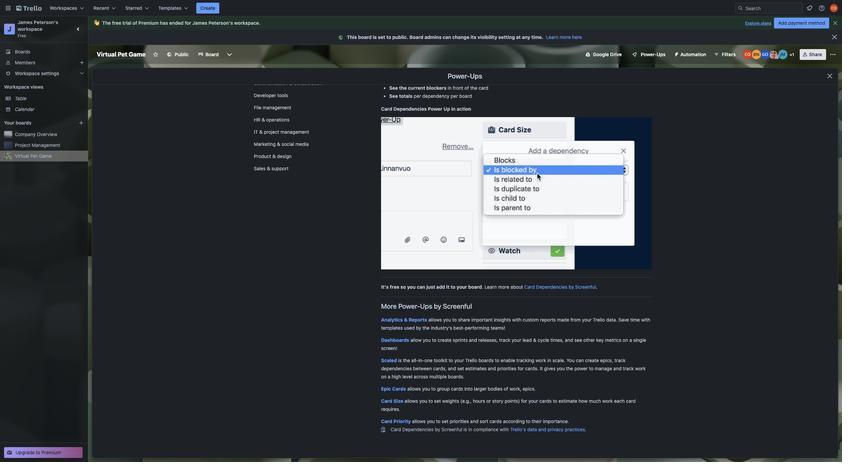 Task type: vqa. For each thing, say whether or not it's contained in the screenshot.


Task type: describe. For each thing, give the bounding box(es) containing it.
calendar link
[[15, 106, 84, 113]]

peterson's inside "james peterson's workspace free"
[[34, 19, 58, 25]]

public
[[175, 51, 189, 57]]

it's free so you can just add it to your board . learn more about card dependencies by screenful .
[[381, 284, 598, 290]]

james peterson's workspace free
[[18, 19, 59, 38]]

0 horizontal spatial learn
[[485, 284, 497, 290]]

0 horizontal spatial pet
[[30, 153, 38, 159]]

virtual inside board name text box
[[97, 51, 116, 58]]

christina overa (christinaovera) image
[[743, 50, 753, 59]]

single
[[634, 337, 647, 343]]

templates
[[158, 5, 182, 11]]

2 per from the left
[[451, 93, 458, 99]]

in right up
[[452, 106, 456, 112]]

for inside allows you to set weights (e.g., hours or story points) for your cards to estimate how much work each card requires.
[[521, 398, 528, 404]]

dependencies
[[381, 366, 412, 371]]

times,
[[551, 337, 564, 343]]

2 vertical spatial screenful
[[442, 427, 463, 432]]

workspace settings
[[15, 70, 59, 76]]

1 per from the left
[[414, 93, 421, 99]]

the left all-
[[403, 358, 410, 363]]

power-ups inside button
[[641, 51, 666, 57]]

0 notifications image
[[806, 4, 814, 12]]

0 vertical spatial is
[[373, 34, 377, 40]]

james peterson's workspace link
[[18, 19, 59, 32]]

the inside allows you to share important insights with custom reports made from your trello data. save time with templates used by the industry's best-performing teams!
[[423, 325, 430, 331]]

sales
[[254, 166, 266, 171]]

used
[[404, 325, 415, 331]]

dashboards
[[381, 337, 409, 343]]

1 vertical spatial management
[[281, 129, 309, 135]]

upgrade to premium
[[16, 450, 61, 455]]

is the all-in-one toolkit to your trello boards to enable tracking work in scale. you can create epics, track dependencies between cards, and set estimates and priorities for cards. it gives you the power to manage and track work on a high level across multiple boards.
[[381, 358, 646, 380]]

search image
[[738, 5, 744, 11]]

1 vertical spatial power-ups
[[448, 72, 483, 80]]

their
[[532, 419, 542, 424]]

up
[[444, 106, 450, 112]]

public.
[[393, 34, 409, 40]]

workspace navigation collapse icon image
[[74, 24, 83, 34]]

boards inside is the all-in-one toolkit to your trello boards to enable tracking work in scale. you can create epics, track dependencies between cards, and set estimates and priorities for cards. it gives you the power to manage and track work on a high level across multiple boards.
[[479, 358, 494, 363]]

2 vertical spatial is
[[464, 427, 467, 432]]

& for product
[[273, 153, 276, 159]]

pet inside board name text box
[[118, 51, 127, 58]]

0 horizontal spatial free
[[112, 20, 121, 26]]

card for card size
[[381, 398, 393, 404]]

analytics & reports
[[381, 317, 427, 323]]

and down the their at the right bottom
[[539, 427, 547, 432]]

product & design link
[[250, 151, 331, 162]]

create inside allow you to create sprints and releases, track your lead & cycle times, and see other key metrics on a single screen!
[[438, 337, 452, 343]]

in inside see the current blockers in front of the card see totals per dependency per board
[[448, 85, 452, 91]]

1 vertical spatial dependencies
[[536, 284, 568, 290]]

cycle
[[538, 337, 549, 343]]

table link
[[15, 95, 84, 102]]

to left public.
[[387, 34, 391, 40]]

a inside allow you to create sprints and releases, track your lead & cycle times, and see other key metrics on a single screen!
[[630, 337, 632, 343]]

analytics & reports link
[[381, 317, 427, 323]]

explore plans
[[746, 21, 772, 26]]

any
[[522, 34, 531, 40]]

board inside see the current blockers in front of the card see totals per dependency per board
[[460, 93, 472, 99]]

is inside is the all-in-one toolkit to your trello boards to enable tracking work in scale. you can create epics, track dependencies between cards, and set estimates and priorities for cards. it gives you the power to manage and track work on a high level across multiple boards.
[[398, 358, 402, 363]]

power
[[575, 366, 588, 371]]

recent
[[93, 5, 109, 11]]

upgrade
[[16, 450, 35, 455]]

create inside is the all-in-one toolkit to your trello boards to enable tracking work in scale. you can create epics, track dependencies between cards, and set estimates and priorities for cards. it gives you the power to manage and track work on a high level across multiple boards.
[[585, 358, 599, 363]]

1 vertical spatial priorities
[[450, 419, 469, 424]]

allows inside allows you to set weights (e.g., hours or story points) for your cards to estimate how much work each card requires.
[[405, 398, 418, 404]]

hr
[[254, 117, 261, 123]]

add payment method
[[779, 20, 826, 26]]

your boards with 3 items element
[[4, 119, 68, 127]]

your inside is the all-in-one toolkit to your trello boards to enable tracking work in scale. you can create epics, track dependencies between cards, and set estimates and priorities for cards. it gives you the power to manage and track work on a high level across multiple boards.
[[455, 358, 464, 363]]

0 horizontal spatial ups
[[420, 302, 433, 310]]

game inside board name text box
[[129, 51, 146, 58]]

data.
[[607, 317, 618, 323]]

key
[[597, 337, 604, 343]]

explore
[[746, 21, 760, 26]]

card dependencies power up in action
[[381, 106, 472, 112]]

to right upgrade
[[36, 450, 40, 455]]

story
[[493, 398, 504, 404]]

2 horizontal spatial of
[[504, 386, 509, 392]]

performing
[[465, 325, 490, 331]]

to left weights
[[429, 398, 433, 404]]

on inside allow you to create sprints and releases, track your lead & cycle times, and see other key metrics on a single screen!
[[623, 337, 629, 343]]

and right sprints at right bottom
[[469, 337, 477, 343]]

group
[[437, 386, 450, 392]]

members
[[15, 60, 35, 65]]

allows you to share important insights with custom reports made from your trello data. save time with templates used by the industry's best-performing teams!
[[381, 317, 651, 331]]

& inside allow you to create sprints and releases, track your lead & cycle times, and see other key metrics on a single screen!
[[533, 337, 537, 343]]

management
[[32, 142, 60, 148]]

compliance
[[474, 427, 499, 432]]

filters button
[[712, 49, 738, 60]]

1 vertical spatial screenful
[[443, 302, 472, 310]]

public button
[[163, 49, 193, 60]]

hr & operations
[[254, 117, 290, 123]]

0 vertical spatial more
[[560, 34, 571, 40]]

blockers
[[427, 85, 447, 91]]

create button
[[196, 3, 220, 14]]

larger
[[474, 386, 487, 392]]

to left enable
[[495, 358, 500, 363]]

allows down level
[[408, 386, 421, 392]]

2 horizontal spatial work
[[636, 366, 646, 371]]

industry's
[[431, 325, 452, 331]]

share
[[810, 51, 823, 57]]

can inside is the all-in-one toolkit to your trello boards to enable tracking work in scale. you can create epics, track dependencies between cards, and set estimates and priorities for cards. it gives you the power to manage and track work on a high level across multiple boards.
[[576, 358, 584, 363]]

trello's data and privacy practices link
[[511, 427, 585, 432]]

you inside allows you to share important insights with custom reports made from your trello data. save time with templates used by the industry's best-performing teams!
[[443, 317, 451, 323]]

0 vertical spatial management
[[263, 105, 291, 110]]

developer tools
[[254, 92, 288, 98]]

company overview link
[[15, 131, 84, 138]]

and left see
[[565, 337, 573, 343]]

1 horizontal spatial with
[[512, 317, 522, 323]]

card dependencies power-up animation image
[[381, 117, 652, 270]]

1 vertical spatial ups
[[470, 72, 483, 80]]

virtual pet game inside board name text box
[[97, 51, 146, 58]]

dependencies for card dependencies by screenful is in compliance with trello's data and privacy practices .
[[403, 427, 434, 432]]

teams!
[[491, 325, 506, 331]]

file management link
[[250, 102, 331, 113]]

each
[[614, 398, 625, 404]]

to left estimate
[[553, 398, 558, 404]]

explore plans button
[[746, 19, 772, 27]]

back to home image
[[16, 3, 42, 14]]

wave image
[[93, 20, 100, 26]]

you inside is the all-in-one toolkit to your trello boards to enable tracking work in scale. you can create epics, track dependencies between cards, and set estimates and priorities for cards. it gives you the power to manage and track work on a high level across multiple boards.
[[557, 366, 565, 371]]

design
[[277, 153, 292, 159]]

project management link
[[15, 142, 84, 149]]

and right estimates
[[488, 366, 496, 371]]

manage
[[595, 366, 612, 371]]

dependencies for card dependencies power up in action
[[394, 106, 427, 112]]

the up totals
[[399, 85, 407, 91]]

Board name text field
[[93, 49, 149, 60]]

free
[[18, 33, 26, 38]]

starred
[[125, 5, 142, 11]]

power- inside button
[[641, 51, 657, 57]]

this
[[347, 34, 357, 40]]

0 horizontal spatial can
[[417, 284, 425, 290]]

recent button
[[89, 3, 120, 14]]

& for marketing
[[277, 141, 280, 147]]

0 vertical spatial board
[[358, 34, 372, 40]]

trello's
[[511, 427, 526, 432]]

1 horizontal spatial workspace
[[234, 20, 259, 26]]

gives
[[544, 366, 556, 371]]

and up boards. at the bottom of the page
[[448, 366, 456, 371]]

primary element
[[0, 0, 843, 16]]

the right front at the right of page
[[471, 85, 478, 91]]

set down weights
[[442, 419, 449, 424]]

see the current blockers in front of the card see totals per dependency per board
[[389, 85, 489, 99]]

see
[[575, 337, 582, 343]]

allows right priority
[[412, 419, 426, 424]]

sort
[[480, 419, 489, 424]]

0 horizontal spatial game
[[39, 153, 52, 159]]

this member is an admin of this board. image
[[776, 56, 779, 59]]

1 horizontal spatial peterson's
[[209, 20, 233, 26]]

starred button
[[121, 3, 153, 14]]

1 horizontal spatial premium
[[138, 20, 159, 26]]

in down card priority allows you to set priorities and sort cards according to their importance.
[[469, 427, 472, 432]]

dependency
[[423, 93, 450, 99]]

james inside "james peterson's workspace free"
[[18, 19, 33, 25]]

to inside allows you to share important insights with custom reports made from your trello data. save time with templates used by the industry's best-performing teams!
[[453, 317, 457, 323]]

allow you to create sprints and releases, track your lead & cycle times, and see other key metrics on a single screen!
[[381, 337, 647, 351]]

2 vertical spatial track
[[623, 366, 634, 371]]

other
[[584, 337, 595, 343]]

cards
[[392, 386, 406, 392]]

upgrade to premium link
[[4, 447, 83, 458]]

to right the it
[[451, 284, 456, 290]]

media
[[296, 141, 309, 147]]

0 vertical spatial screenful
[[576, 284, 596, 290]]

workspace inside "james peterson's workspace free"
[[18, 26, 42, 32]]

& for analytics
[[404, 317, 408, 323]]

customize views image
[[226, 51, 233, 58]]

a inside is the all-in-one toolkit to your trello boards to enable tracking work in scale. you can create epics, track dependencies between cards, and set estimates and priorities for cards. it gives you the power to manage and track work on a high level across multiple boards.
[[388, 374, 391, 380]]

1 vertical spatial power-
[[448, 72, 470, 80]]

0 horizontal spatial work
[[536, 358, 546, 363]]

front
[[453, 85, 464, 91]]

developer
[[254, 92, 276, 98]]

workspace views
[[4, 84, 43, 90]]

more
[[381, 302, 397, 310]]

workspaces button
[[46, 3, 88, 14]]

calendar
[[15, 106, 35, 112]]

estimate
[[559, 398, 578, 404]]

0 vertical spatial for
[[185, 20, 191, 26]]

google drive icon image
[[586, 52, 591, 57]]

1 horizontal spatial james
[[192, 20, 207, 26]]

add
[[437, 284, 445, 290]]

privacy
[[548, 427, 564, 432]]

0 vertical spatial can
[[443, 34, 451, 40]]



Task type: locate. For each thing, give the bounding box(es) containing it.
in
[[448, 85, 452, 91], [452, 106, 456, 112], [548, 358, 552, 363], [469, 427, 472, 432]]

lead
[[523, 337, 532, 343]]

0 horizontal spatial boards
[[16, 120, 31, 126]]

0 vertical spatial workspace
[[15, 70, 40, 76]]

2 vertical spatial for
[[521, 398, 528, 404]]

current
[[408, 85, 425, 91]]

virtual down project
[[15, 153, 29, 159]]

project management
[[15, 142, 60, 148]]

sm image
[[338, 34, 347, 41], [671, 49, 681, 59]]

👋 the free trial of premium has ended for james peterson's workspace .
[[93, 20, 261, 26]]

epic
[[381, 386, 391, 392]]

james down the create button
[[192, 20, 207, 26]]

1 horizontal spatial learn
[[546, 34, 559, 40]]

track
[[500, 337, 511, 343], [615, 358, 626, 363], [623, 366, 634, 371]]

management down hr & operations link
[[281, 129, 309, 135]]

0 vertical spatial track
[[500, 337, 511, 343]]

can right the admins on the right top
[[443, 34, 451, 40]]

james up free
[[18, 19, 33, 25]]

1 vertical spatial trello
[[466, 358, 478, 363]]

is down card priority allows you to set priorities and sort cards according to their importance.
[[464, 427, 467, 432]]

virtual pet game link
[[15, 153, 84, 160]]

work,
[[510, 386, 522, 392]]

card inside see the current blockers in front of the card see totals per dependency per board
[[479, 85, 489, 91]]

method
[[809, 20, 826, 26]]

boards up company
[[16, 120, 31, 126]]

set inside is the all-in-one toolkit to your trello boards to enable tracking work in scale. you can create epics, track dependencies between cards, and set estimates and priorities for cards. it gives you the power to manage and track work on a high level across multiple boards.
[[458, 366, 464, 371]]

workspace inside workspace settings popup button
[[15, 70, 40, 76]]

work inside allows you to set weights (e.g., hours or story points) for your cards to estimate how much work each card requires.
[[603, 398, 613, 404]]

track inside allow you to create sprints and releases, track your lead & cycle times, and see other key metrics on a single screen!
[[500, 337, 511, 343]]

1 horizontal spatial sm image
[[671, 49, 681, 59]]

to left group
[[432, 386, 436, 392]]

more left about
[[498, 284, 510, 290]]

sales & support
[[254, 166, 289, 171]]

0 horizontal spatial board
[[206, 51, 219, 57]]

peterson's
[[34, 19, 58, 25], [209, 20, 233, 26]]

banner
[[88, 16, 843, 30]]

hours
[[473, 398, 486, 404]]

set left public.
[[378, 34, 385, 40]]

cards
[[451, 386, 463, 392], [540, 398, 552, 404], [490, 419, 502, 424]]

boards inside the your boards with 3 items element
[[16, 120, 31, 126]]

of right front at the right of page
[[465, 85, 469, 91]]

1 horizontal spatial ups
[[470, 72, 483, 80]]

multiple
[[430, 374, 447, 380]]

& right hr
[[262, 117, 265, 123]]

see left current at the top of page
[[389, 85, 398, 91]]

with right time
[[641, 317, 651, 323]]

learn left about
[[485, 284, 497, 290]]

1 horizontal spatial power-
[[448, 72, 470, 80]]

0 horizontal spatial james
[[18, 19, 33, 25]]

cards inside allows you to set weights (e.g., hours or story points) for your cards to estimate how much work each card requires.
[[540, 398, 552, 404]]

sales & support link
[[250, 163, 331, 174]]

star or unstar board image
[[153, 52, 159, 57]]

to right power
[[589, 366, 594, 371]]

1 horizontal spatial cards
[[490, 419, 502, 424]]

board right this
[[358, 34, 372, 40]]

& for hr
[[262, 117, 265, 123]]

0 horizontal spatial of
[[133, 20, 137, 26]]

the down you
[[566, 366, 573, 371]]

your boards
[[4, 120, 31, 126]]

0 vertical spatial dependencies
[[394, 106, 427, 112]]

1 vertical spatial see
[[389, 93, 398, 99]]

more left here
[[560, 34, 571, 40]]

1 vertical spatial track
[[615, 358, 626, 363]]

trello inside allows you to share important insights with custom reports made from your trello data. save time with templates used by the industry's best-performing teams!
[[593, 317, 605, 323]]

1 vertical spatial board
[[206, 51, 219, 57]]

you
[[567, 358, 575, 363]]

power- up front at the right of page
[[448, 72, 470, 80]]

dependencies
[[394, 106, 427, 112], [536, 284, 568, 290], [403, 427, 434, 432]]

1 vertical spatial workspace
[[4, 84, 29, 90]]

& for sales
[[267, 166, 270, 171]]

& right it
[[259, 129, 263, 135]]

0 horizontal spatial premium
[[41, 450, 61, 455]]

0 horizontal spatial power-ups
[[448, 72, 483, 80]]

marketing
[[254, 141, 276, 147]]

allows up industry's
[[429, 317, 442, 323]]

1 horizontal spatial game
[[129, 51, 146, 58]]

Search field
[[744, 3, 803, 13]]

points)
[[505, 398, 520, 404]]

1 vertical spatial more
[[498, 284, 510, 290]]

1 vertical spatial cards
[[540, 398, 552, 404]]

peterson's down back to home image
[[34, 19, 58, 25]]

create up power
[[585, 358, 599, 363]]

its
[[471, 34, 477, 40]]

ups inside button
[[657, 51, 666, 57]]

1 vertical spatial workspace
[[18, 26, 42, 32]]

0 horizontal spatial more
[[498, 284, 510, 290]]

a left high
[[388, 374, 391, 380]]

1
[[793, 52, 795, 57]]

create down industry's
[[438, 337, 452, 343]]

sprints
[[453, 337, 468, 343]]

can left just
[[417, 284, 425, 290]]

see left totals
[[389, 93, 398, 99]]

christina overa (christinaovera) image
[[830, 4, 838, 12]]

1 vertical spatial of
[[465, 85, 469, 91]]

card priority link
[[381, 419, 411, 424]]

1 vertical spatial can
[[417, 284, 425, 290]]

one
[[425, 358, 433, 363]]

sm image for this board is set to public. board admins can change its visibility setting at any time.
[[338, 34, 347, 41]]

0 vertical spatial board
[[410, 34, 424, 40]]

0 vertical spatial cards
[[451, 386, 463, 392]]

0 vertical spatial of
[[133, 20, 137, 26]]

jeremy miller (jeremymiller198) image
[[778, 50, 788, 59]]

1 vertical spatial a
[[388, 374, 391, 380]]

game down management
[[39, 153, 52, 159]]

pet down project management
[[30, 153, 38, 159]]

open information menu image
[[819, 5, 826, 12]]

👋
[[93, 20, 100, 26]]

trello up estimates
[[466, 358, 478, 363]]

& left the social
[[277, 141, 280, 147]]

workspace for workspace views
[[4, 84, 29, 90]]

in left front at the right of page
[[448, 85, 452, 91]]

company overview
[[15, 131, 57, 137]]

power-ups button
[[628, 49, 670, 60]]

show menu image
[[830, 51, 837, 58]]

0 vertical spatial ups
[[657, 51, 666, 57]]

priorities inside is the all-in-one toolkit to your trello boards to enable tracking work in scale. you can create epics, track dependencies between cards, and set estimates and priorities for cards. it gives you the power to manage and track work on a high level across multiple boards.
[[498, 366, 517, 371]]

1 horizontal spatial on
[[623, 337, 629, 343]]

0 horizontal spatial virtual
[[15, 153, 29, 159]]

to left the their at the right bottom
[[526, 419, 531, 424]]

is up dependencies
[[398, 358, 402, 363]]

0 vertical spatial create
[[438, 337, 452, 343]]

and right manage
[[614, 366, 622, 371]]

banner containing 👋
[[88, 16, 843, 30]]

1 horizontal spatial virtual pet game
[[97, 51, 146, 58]]

1 horizontal spatial can
[[443, 34, 451, 40]]

track right epics,
[[615, 358, 626, 363]]

0 vertical spatial trello
[[593, 317, 605, 323]]

releases,
[[479, 337, 498, 343]]

your inside allows you to set weights (e.g., hours or story points) for your cards to estimate how much work each card requires.
[[529, 398, 538, 404]]

2 horizontal spatial cards
[[540, 398, 552, 404]]

0 vertical spatial workspace
[[234, 20, 259, 26]]

on inside is the all-in-one toolkit to your trello boards to enable tracking work in scale. you can create epics, track dependencies between cards, and set estimates and priorities for cards. it gives you the power to manage and track work on a high level across multiple boards.
[[381, 374, 387, 380]]

for right points)
[[521, 398, 528, 404]]

0 vertical spatial card
[[479, 85, 489, 91]]

0 vertical spatial a
[[630, 337, 632, 343]]

2 vertical spatial cards
[[490, 419, 502, 424]]

so
[[401, 284, 406, 290]]

for inside is the all-in-one toolkit to your trello boards to enable tracking work in scale. you can create epics, track dependencies between cards, and set estimates and priorities for cards. it gives you the power to manage and track work on a high level across multiple boards.
[[518, 366, 524, 371]]

0 vertical spatial power-ups
[[641, 51, 666, 57]]

james peterson (jamespeterson93) image
[[770, 50, 779, 59]]

0 horizontal spatial cards
[[451, 386, 463, 392]]

cards.
[[525, 366, 539, 371]]

important
[[472, 317, 493, 323]]

automation button
[[671, 49, 711, 60]]

1 horizontal spatial boards
[[479, 358, 494, 363]]

to down group
[[436, 419, 441, 424]]

with down according
[[500, 427, 509, 432]]

track down teams!
[[500, 337, 511, 343]]

filters
[[722, 51, 736, 57]]

for right ended
[[185, 20, 191, 26]]

requires.
[[381, 406, 400, 412]]

set inside allows you to set weights (e.g., hours or story points) for your cards to estimate how much work each card requires.
[[434, 398, 441, 404]]

0 horizontal spatial virtual pet game
[[15, 153, 52, 159]]

card for card dependencies by screenful is in compliance with trello's data and privacy practices .
[[391, 427, 401, 432]]

0 vertical spatial premium
[[138, 20, 159, 26]]

or
[[487, 398, 491, 404]]

work up it
[[536, 358, 546, 363]]

on up epic
[[381, 374, 387, 380]]

into
[[465, 386, 473, 392]]

the down reports
[[423, 325, 430, 331]]

priorities down the (e.g.,
[[450, 419, 469, 424]]

1 horizontal spatial priorities
[[498, 366, 517, 371]]

card right front at the right of page
[[479, 85, 489, 91]]

per down current at the top of page
[[414, 93, 421, 99]]

sm image inside automation button
[[671, 49, 681, 59]]

see
[[389, 85, 398, 91], [389, 93, 398, 99]]

& right 'sales'
[[267, 166, 270, 171]]

this board is set to public. board admins can change its visibility setting at any time. learn more here
[[347, 34, 582, 40]]

your down the 'epics.'
[[529, 398, 538, 404]]

0 horizontal spatial card
[[479, 85, 489, 91]]

1 vertical spatial card
[[626, 398, 636, 404]]

1 horizontal spatial is
[[398, 358, 402, 363]]

2 horizontal spatial ups
[[657, 51, 666, 57]]

0 vertical spatial virtual
[[97, 51, 116, 58]]

1 vertical spatial for
[[518, 366, 524, 371]]

board down front at the right of page
[[460, 93, 472, 99]]

0 horizontal spatial workspace
[[18, 26, 42, 32]]

set up boards. at the bottom of the page
[[458, 366, 464, 371]]

size
[[394, 398, 404, 404]]

0 vertical spatial see
[[389, 85, 398, 91]]

it
[[254, 129, 258, 135]]

you inside allows you to set weights (e.g., hours or story points) for your cards to estimate how much work each card requires.
[[420, 398, 427, 404]]

your left lead
[[512, 337, 522, 343]]

& for it
[[259, 129, 263, 135]]

0 horizontal spatial trello
[[466, 358, 478, 363]]

sm image for automation
[[671, 49, 681, 59]]

allows you to set weights (e.g., hours or story points) for your cards to estimate how much work each card requires.
[[381, 398, 636, 412]]

card for card priority allows you to set priorities and sort cards according to their importance.
[[381, 419, 393, 424]]

on right metrics
[[623, 337, 629, 343]]

management
[[263, 105, 291, 110], [281, 129, 309, 135]]

can up power
[[576, 358, 584, 363]]

&
[[262, 117, 265, 123], [259, 129, 263, 135], [277, 141, 280, 147], [273, 153, 276, 159], [267, 166, 270, 171], [404, 317, 408, 323], [533, 337, 537, 343]]

2 horizontal spatial power-
[[641, 51, 657, 57]]

boards.
[[448, 374, 465, 380]]

1 horizontal spatial create
[[585, 358, 599, 363]]

is right this
[[373, 34, 377, 40]]

dashboards link
[[381, 337, 409, 343]]

power- right drive
[[641, 51, 657, 57]]

0 horizontal spatial power-
[[399, 302, 420, 310]]

your right the from
[[582, 317, 592, 323]]

boards up estimates
[[479, 358, 494, 363]]

ben nelson (bennelson96) image
[[752, 50, 762, 59]]

here
[[572, 34, 582, 40]]

0 horizontal spatial on
[[381, 374, 387, 380]]

plans
[[761, 21, 772, 26]]

0 vertical spatial learn
[[546, 34, 559, 40]]

1 horizontal spatial a
[[630, 337, 632, 343]]

1 horizontal spatial card
[[626, 398, 636, 404]]

1 see from the top
[[389, 85, 398, 91]]

1 vertical spatial pet
[[30, 153, 38, 159]]

workspaces
[[50, 5, 77, 11]]

1 vertical spatial learn
[[485, 284, 497, 290]]

your inside allows you to share important insights with custom reports made from your trello data. save time with templates used by the industry's best-performing teams!
[[582, 317, 592, 323]]

1 vertical spatial create
[[585, 358, 599, 363]]

project
[[15, 142, 30, 148]]

1 vertical spatial premium
[[41, 450, 61, 455]]

virtual down the
[[97, 51, 116, 58]]

0 horizontal spatial sm image
[[338, 34, 347, 41]]

card inside allows you to set weights (e.g., hours or story points) for your cards to estimate how much work each card requires.
[[626, 398, 636, 404]]

file
[[254, 105, 262, 110]]

tools
[[278, 92, 288, 98]]

google
[[593, 51, 609, 57]]

workspace up "table"
[[4, 84, 29, 90]]

1 vertical spatial free
[[390, 284, 400, 290]]

per down front at the right of page
[[451, 93, 458, 99]]

1 horizontal spatial more
[[560, 34, 571, 40]]

card right each
[[626, 398, 636, 404]]

1 vertical spatial work
[[636, 366, 646, 371]]

to down industry's
[[432, 337, 437, 343]]

board right public.
[[410, 34, 424, 40]]

in inside is the all-in-one toolkit to your trello boards to enable tracking work in scale. you can create epics, track dependencies between cards, and set estimates and priorities for cards. it gives you the power to manage and track work on a high level across multiple boards.
[[548, 358, 552, 363]]

learn
[[546, 34, 559, 40], [485, 284, 497, 290]]

epic cards allows you to group cards into larger bodies of work, epics.
[[381, 386, 536, 392]]

custom
[[523, 317, 539, 323]]

for down tracking
[[518, 366, 524, 371]]

workspace for workspace settings
[[15, 70, 40, 76]]

0 horizontal spatial peterson's
[[34, 19, 58, 25]]

and left sort
[[471, 419, 479, 424]]

ups
[[657, 51, 666, 57], [470, 72, 483, 80], [420, 302, 433, 310]]

1 vertical spatial virtual
[[15, 153, 29, 159]]

power- up analytics & reports link
[[399, 302, 420, 310]]

you inside allow you to create sprints and releases, track your lead & cycle times, and see other key metrics on a single screen!
[[423, 337, 431, 343]]

0 horizontal spatial with
[[500, 427, 509, 432]]

j
[[8, 25, 11, 33]]

0 horizontal spatial priorities
[[450, 419, 469, 424]]

1 vertical spatial boards
[[479, 358, 494, 363]]

drive
[[611, 51, 622, 57]]

in up gives
[[548, 358, 552, 363]]

2 vertical spatial power-
[[399, 302, 420, 310]]

to right toolkit
[[449, 358, 453, 363]]

gary orlando (garyorlando) image
[[761, 50, 770, 59]]

with left custom
[[512, 317, 522, 323]]

create
[[200, 5, 215, 11]]

priority
[[394, 419, 411, 424]]

all-
[[412, 358, 419, 363]]

to inside allow you to create sprints and releases, track your lead & cycle times, and see other key metrics on a single screen!
[[432, 337, 437, 343]]

overview
[[37, 131, 57, 137]]

& right lead
[[533, 337, 537, 343]]

1 vertical spatial is
[[398, 358, 402, 363]]

has
[[160, 20, 168, 26]]

trello left "data."
[[593, 317, 605, 323]]

0 horizontal spatial per
[[414, 93, 421, 99]]

premium inside upgrade to premium link
[[41, 450, 61, 455]]

by inside allows you to share important insights with custom reports made from your trello data. save time with templates used by the industry's best-performing teams!
[[416, 325, 421, 331]]

board left customize views icon
[[206, 51, 219, 57]]

1 vertical spatial game
[[39, 153, 52, 159]]

of right "trial"
[[133, 20, 137, 26]]

allows inside allows you to share important insights with custom reports made from your trello data. save time with templates used by the industry's best-performing teams!
[[429, 317, 442, 323]]

james
[[18, 19, 33, 25], [192, 20, 207, 26]]

templates
[[381, 325, 403, 331]]

dependencies down priority
[[403, 427, 434, 432]]

level
[[403, 374, 413, 380]]

0 horizontal spatial is
[[373, 34, 377, 40]]

a
[[630, 337, 632, 343], [388, 374, 391, 380]]

your inside allow you to create sprints and releases, track your lead & cycle times, and see other key metrics on a single screen!
[[512, 337, 522, 343]]

product & design
[[254, 153, 292, 159]]

work down single
[[636, 366, 646, 371]]

views
[[31, 84, 43, 90]]

weights
[[442, 398, 459, 404]]

cards up card dependencies by screenful is in compliance with trello's data and privacy practices .
[[490, 419, 502, 424]]

2 vertical spatial board
[[469, 284, 482, 290]]

of inside banner
[[133, 20, 137, 26]]

allows right size
[[405, 398, 418, 404]]

automation
[[681, 51, 707, 57]]

reports
[[409, 317, 427, 323]]

your right the it
[[457, 284, 467, 290]]

free left so
[[390, 284, 400, 290]]

peterson's down the create button
[[209, 20, 233, 26]]

0 vertical spatial virtual pet game
[[97, 51, 146, 58]]

card for card dependencies power up in action
[[381, 106, 393, 112]]

card size
[[381, 398, 404, 404]]

1 vertical spatial on
[[381, 374, 387, 380]]

2 horizontal spatial with
[[641, 317, 651, 323]]

2 vertical spatial dependencies
[[403, 427, 434, 432]]

of inside see the current blockers in front of the card see totals per dependency per board
[[465, 85, 469, 91]]

workspace
[[15, 70, 40, 76], [4, 84, 29, 90]]

dependencies up reports
[[536, 284, 568, 290]]

data
[[528, 427, 537, 432]]

pet down "trial"
[[118, 51, 127, 58]]

workspace down members
[[15, 70, 40, 76]]

add board image
[[79, 120, 84, 126]]

of left work,
[[504, 386, 509, 392]]

dependencies down totals
[[394, 106, 427, 112]]

estimates
[[466, 366, 487, 371]]

cards,
[[433, 366, 447, 371]]

premium left has on the top of the page
[[138, 20, 159, 26]]

track right manage
[[623, 366, 634, 371]]

2 see from the top
[[389, 93, 398, 99]]

reports
[[540, 317, 556, 323]]

card size link
[[381, 398, 404, 404]]

trello inside is the all-in-one toolkit to your trello boards to enable tracking work in scale. you can create epics, track dependencies between cards, and set estimates and priorities for cards. it gives you the power to manage and track work on a high level across multiple boards.
[[466, 358, 478, 363]]



